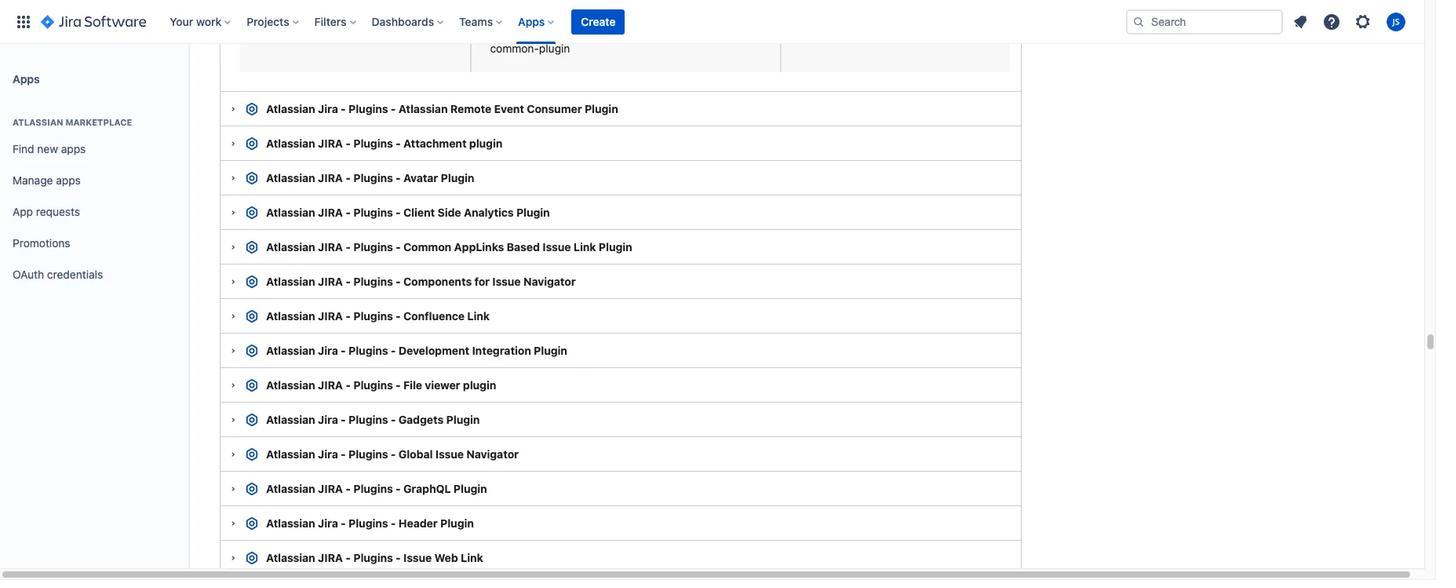 Task type: describe. For each thing, give the bounding box(es) containing it.
plugins for header
[[349, 517, 388, 530]]

jira for atlassian jira - plugins - development integration plugin
[[318, 344, 338, 357]]

find new apps link
[[6, 133, 182, 165]]

atlassian jira - plugins - confluence link
[[266, 310, 490, 323]]

atlassian for atlassian jira - plugins - file viewer plugin
[[266, 379, 315, 392]]

atlassian jira - plugins - atlassian remote event consumer plugin
[[266, 102, 618, 116]]

atlassian for atlassian jira - plugins - global issue navigator
[[266, 448, 315, 461]]

components
[[404, 275, 472, 288]]

event-
[[693, 26, 726, 39]]

atlassian for atlassian jira - plugins - client side analytics plugin
[[266, 206, 315, 219]]

plugins for issue
[[353, 551, 393, 565]]

teams
[[459, 15, 493, 28]]

web
[[435, 551, 458, 565]]

manage apps link
[[6, 165, 182, 196]]

your work
[[170, 15, 222, 28]]

common-
[[490, 42, 539, 55]]

manage apps
[[13, 173, 81, 187]]

com.atlassian.plugins.atlassian-
[[490, 26, 652, 39]]

2 vertical spatial link
[[461, 551, 483, 565]]

your
[[170, 15, 193, 28]]

file
[[404, 379, 422, 392]]

jira for atlassian jira - plugins - atlassian remote event consumer plugin
[[318, 102, 338, 116]]

manage
[[13, 173, 53, 187]]

find
[[13, 142, 34, 155]]

atlassian marketplace group
[[6, 100, 182, 295]]

jira for atlassian jira - plugins - confluence link
[[318, 310, 343, 323]]

based
[[507, 241, 540, 254]]

your work button
[[165, 9, 237, 34]]

jira for atlassian jira - plugins - client side analytics plugin
[[318, 206, 343, 219]]

analytics
[[464, 206, 514, 219]]

1 vertical spatial navigator
[[467, 448, 519, 461]]

new
[[37, 142, 58, 155]]

app requests link
[[6, 196, 182, 228]]

1 vertical spatial link
[[467, 310, 490, 323]]

2 vertical spatial plugin
[[463, 379, 496, 392]]

issue right for
[[493, 275, 521, 288]]

0 vertical spatial link
[[574, 241, 596, 254]]

jira for atlassian jira - plugins - gadgets plugin
[[318, 413, 338, 427]]

integration
[[472, 344, 531, 357]]

atlassian for atlassian jira - plugins - header plugin
[[266, 517, 315, 530]]

banner containing your work
[[0, 0, 1425, 44]]

atlassian for atlassian jira - plugins - confluence link
[[266, 310, 315, 323]]

Search field
[[1127, 9, 1284, 34]]

1 horizontal spatial navigator
[[524, 275, 576, 288]]

atlassian jira - plugins - issue web link
[[266, 551, 483, 565]]

app for app requests
[[13, 205, 33, 218]]

jira for atlassian jira - plugins - components for issue navigator
[[318, 275, 343, 288]]

create
[[581, 15, 616, 28]]

issue right based at the left
[[543, 241, 571, 254]]

projects
[[247, 15, 289, 28]]

plugins for avatar
[[353, 171, 393, 185]]

atlassian for atlassian jira - plugins - common applinks based issue link plugin
[[266, 241, 315, 254]]

consumer
[[527, 102, 582, 116]]

development
[[399, 344, 470, 357]]

marketplace
[[65, 117, 132, 127]]

header
[[399, 517, 438, 530]]

plugins for graphql
[[353, 482, 393, 496]]

plugin for common-
[[539, 42, 570, 55]]

confluence
[[404, 310, 465, 323]]

jira for atlassian jira - plugins - avatar plugin
[[318, 171, 343, 185]]

applinks
[[454, 241, 504, 254]]

atlassian jira - plugins - attachment plugin
[[266, 137, 503, 150]]

sidebar navigation image
[[171, 63, 206, 94]]

jira for atlassian jira - plugins - file viewer plugin
[[318, 379, 343, 392]]

atlassian for atlassian jira - plugins - gadgets plugin
[[266, 413, 315, 427]]

issue left web
[[404, 551, 432, 565]]

plugins for common
[[353, 241, 393, 254]]

apps button
[[514, 9, 561, 34]]



Task type: vqa. For each thing, say whether or not it's contained in the screenshot.
available
no



Task type: locate. For each thing, give the bounding box(es) containing it.
1 jira from the top
[[318, 102, 338, 116]]

plugins up atlassian jira - plugins - confluence link
[[353, 275, 393, 288]]

0 vertical spatial apps
[[518, 15, 545, 28]]

link right based at the left
[[574, 241, 596, 254]]

plugins for components
[[353, 275, 393, 288]]

side
[[438, 206, 461, 219]]

requests
[[36, 205, 80, 218]]

search image
[[1133, 15, 1145, 28]]

atlassian marketplace
[[13, 117, 132, 127]]

apps up common-
[[518, 15, 545, 28]]

dashboards button
[[367, 9, 450, 34]]

6 jira from the top
[[318, 310, 343, 323]]

plugins
[[349, 102, 388, 116], [353, 137, 393, 150], [353, 171, 393, 185], [353, 206, 393, 219], [353, 241, 393, 254], [353, 275, 393, 288], [353, 310, 393, 323], [349, 344, 388, 357], [353, 379, 393, 392], [349, 413, 388, 427], [349, 448, 388, 461], [353, 482, 393, 496], [349, 517, 388, 530], [353, 551, 393, 565]]

1 horizontal spatial apps
[[518, 15, 545, 28]]

apps
[[518, 15, 545, 28], [13, 72, 40, 85]]

apps
[[61, 142, 86, 155], [56, 173, 81, 187]]

atlassian jira - plugins - components for issue navigator
[[266, 275, 576, 288]]

0 horizontal spatial apps
[[13, 72, 40, 85]]

plugins up atlassian jira - plugins - development integration plugin
[[353, 310, 393, 323]]

projects button
[[242, 9, 305, 34]]

atlassian jira - plugins - gadgets plugin
[[266, 413, 480, 427]]

atlassian jira - plugins - avatar plugin
[[266, 171, 475, 185]]

atlassian for atlassian jira - plugins - development integration plugin
[[266, 344, 315, 357]]

plugin
[[539, 42, 570, 55], [469, 137, 503, 150], [463, 379, 496, 392]]

link down for
[[467, 310, 490, 323]]

common
[[404, 241, 452, 254]]

atlassian for atlassian jira - plugins - atlassian remote event consumer plugin
[[266, 102, 315, 116]]

primary element
[[9, 0, 1127, 44]]

navigator right global
[[467, 448, 519, 461]]

viewer
[[425, 379, 460, 392]]

-
[[341, 102, 346, 116], [391, 102, 396, 116], [346, 137, 351, 150], [396, 137, 401, 150], [346, 171, 351, 185], [396, 171, 401, 185], [346, 206, 351, 219], [396, 206, 401, 219], [346, 241, 351, 254], [396, 241, 401, 254], [346, 275, 351, 288], [396, 275, 401, 288], [346, 310, 351, 323], [396, 310, 401, 323], [341, 344, 346, 357], [391, 344, 396, 357], [346, 379, 351, 392], [396, 379, 401, 392], [341, 413, 346, 427], [391, 413, 396, 427], [341, 448, 346, 461], [391, 448, 396, 461], [346, 482, 351, 496], [396, 482, 401, 496], [341, 517, 346, 530], [391, 517, 396, 530], [346, 551, 351, 565], [396, 551, 401, 565]]

atlassian jira - plugins - global issue navigator
[[266, 448, 519, 461]]

plugins up 'atlassian jira - plugins - avatar plugin'
[[353, 137, 393, 150]]

plugins down atlassian jira - plugins - client side analytics plugin
[[353, 241, 393, 254]]

app left key:
[[490, 9, 509, 20]]

atlassian jira - plugins - development integration plugin
[[266, 344, 568, 357]]

atlassian jira - plugins - header plugin
[[266, 517, 474, 530]]

jira up atlassian jira - plugins - attachment plugin
[[318, 102, 338, 116]]

jira up atlassian jira - plugins - issue web link
[[318, 517, 338, 530]]

5 jira from the top
[[318, 517, 338, 530]]

atlassian
[[266, 102, 315, 116], [399, 102, 448, 116], [13, 117, 63, 127], [266, 137, 315, 150], [266, 171, 315, 185], [266, 206, 315, 219], [266, 241, 315, 254], [266, 275, 315, 288], [266, 310, 315, 323], [266, 344, 315, 357], [266, 379, 315, 392], [266, 413, 315, 427], [266, 448, 315, 461], [266, 482, 315, 496], [266, 517, 315, 530], [266, 551, 315, 565]]

2 jira from the top
[[318, 171, 343, 185]]

jira for atlassian jira - plugins - common applinks based issue link plugin
[[318, 241, 343, 254]]

7 jira from the top
[[318, 379, 343, 392]]

plugins for client
[[353, 206, 393, 219]]

atlassian jira - plugins - common applinks based issue link plugin
[[266, 241, 632, 254]]

plugins up atlassian jira - plugins - attachment plugin
[[349, 102, 388, 116]]

notifications image
[[1291, 12, 1310, 31]]

atlassian jira - plugins - file viewer plugin
[[266, 379, 496, 392]]

oauth
[[13, 267, 44, 281]]

avatar
[[404, 171, 438, 185]]

jira
[[318, 102, 338, 116], [318, 344, 338, 357], [318, 413, 338, 427], [318, 448, 338, 461], [318, 517, 338, 530]]

plugins down 'atlassian jira - plugins - avatar plugin'
[[353, 206, 393, 219]]

promotions
[[13, 236, 70, 249]]

0 horizontal spatial navigator
[[467, 448, 519, 461]]

app inside app key: com.atlassian.plugins.atlassian-remote-event- common-plugin
[[490, 9, 509, 20]]

navigator
[[524, 275, 576, 288], [467, 448, 519, 461]]

global
[[399, 448, 433, 461]]

2 jira from the top
[[318, 344, 338, 357]]

4 jira from the top
[[318, 241, 343, 254]]

3 jira from the top
[[318, 413, 338, 427]]

settings image
[[1354, 12, 1373, 31]]

jira for atlassian jira - plugins - issue web link
[[318, 551, 343, 565]]

issue right global
[[436, 448, 464, 461]]

apps up requests
[[56, 173, 81, 187]]

plugins for global
[[349, 448, 388, 461]]

1 vertical spatial app
[[13, 205, 33, 218]]

1 vertical spatial apps
[[13, 72, 40, 85]]

1 vertical spatial apps
[[56, 173, 81, 187]]

issue
[[543, 241, 571, 254], [493, 275, 521, 288], [436, 448, 464, 461], [404, 551, 432, 565]]

jira for atlassian jira - plugins - attachment plugin
[[318, 137, 343, 150]]

apps down appswitcher icon
[[13, 72, 40, 85]]

plugins down atlassian jira - plugins - attachment plugin
[[353, 171, 393, 185]]

plugin right viewer
[[463, 379, 496, 392]]

1 vertical spatial plugin
[[469, 137, 503, 150]]

plugin inside app key: com.atlassian.plugins.atlassian-remote-event- common-plugin
[[539, 42, 570, 55]]

app down manage
[[13, 205, 33, 218]]

banner
[[0, 0, 1425, 44]]

plugins up atlassian jira - plugins - issue web link
[[349, 517, 388, 530]]

promotions link
[[6, 228, 182, 259]]

atlassian inside group
[[13, 117, 63, 127]]

plugins up atlassian jira - plugins - gadgets plugin
[[353, 379, 393, 392]]

app requests
[[13, 205, 80, 218]]

graphql
[[404, 482, 451, 496]]

for
[[475, 275, 490, 288]]

gadgets
[[399, 413, 444, 427]]

app for app key: com.atlassian.plugins.atlassian-remote-event- common-plugin
[[490, 9, 509, 20]]

atlassian for atlassian jira - plugins - avatar plugin
[[266, 171, 315, 185]]

jira for atlassian jira - plugins - graphql plugin
[[318, 482, 343, 496]]

plugins down atlassian jira - plugins - confluence link
[[349, 344, 388, 357]]

8 jira from the top
[[318, 482, 343, 496]]

plugins down atlassian jira - plugins - gadgets plugin
[[349, 448, 388, 461]]

atlassian for atlassian jira - plugins - issue web link
[[266, 551, 315, 565]]

work
[[196, 15, 222, 28]]

link right web
[[461, 551, 483, 565]]

filters button
[[310, 9, 362, 34]]

jira for atlassian jira - plugins - header plugin
[[318, 517, 338, 530]]

0 vertical spatial app
[[490, 9, 509, 20]]

atlassian for atlassian jira - plugins - attachment plugin
[[266, 137, 315, 150]]

1 jira from the top
[[318, 137, 343, 150]]

jira down atlassian jira - plugins - gadgets plugin
[[318, 448, 338, 461]]

jira down atlassian jira - plugins - file viewer plugin
[[318, 413, 338, 427]]

help image
[[1323, 12, 1342, 31]]

key:
[[511, 9, 531, 20]]

plugin down remote
[[469, 137, 503, 150]]

credentials
[[47, 267, 103, 281]]

app inside 'link'
[[13, 205, 33, 218]]

plugins down atlassian jira - plugins - file viewer plugin
[[349, 413, 388, 427]]

atlassian for atlassian marketplace
[[13, 117, 63, 127]]

plugin for attachment
[[469, 137, 503, 150]]

jira
[[318, 137, 343, 150], [318, 171, 343, 185], [318, 206, 343, 219], [318, 241, 343, 254], [318, 275, 343, 288], [318, 310, 343, 323], [318, 379, 343, 392], [318, 482, 343, 496], [318, 551, 343, 565]]

create button
[[572, 9, 625, 34]]

apps inside "dropdown button"
[[518, 15, 545, 28]]

remote
[[451, 102, 492, 116]]

dashboards
[[372, 15, 434, 28]]

jira for atlassian jira - plugins - global issue navigator
[[318, 448, 338, 461]]

9 jira from the top
[[318, 551, 343, 565]]

0 vertical spatial plugin
[[539, 42, 570, 55]]

plugins down "atlassian jira - plugins - header plugin"
[[353, 551, 393, 565]]

atlassian jira - plugins - graphql plugin
[[266, 482, 487, 496]]

link
[[574, 241, 596, 254], [467, 310, 490, 323], [461, 551, 483, 565]]

plugins for gadgets
[[349, 413, 388, 427]]

plugins for atlassian
[[349, 102, 388, 116]]

plugins for confluence
[[353, 310, 393, 323]]

plugin
[[585, 102, 618, 116], [441, 171, 475, 185], [517, 206, 550, 219], [599, 241, 632, 254], [534, 344, 568, 357], [446, 413, 480, 427], [454, 482, 487, 496], [440, 517, 474, 530]]

your profile and settings image
[[1387, 12, 1406, 31]]

jira software image
[[41, 12, 146, 31], [41, 12, 146, 31]]

app
[[490, 9, 509, 20], [13, 205, 33, 218]]

1 horizontal spatial app
[[490, 9, 509, 20]]

plugins for development
[[349, 344, 388, 357]]

atlassian for atlassian jira - plugins - graphql plugin
[[266, 482, 315, 496]]

oauth credentials
[[13, 267, 103, 281]]

0 vertical spatial navigator
[[524, 275, 576, 288]]

3 jira from the top
[[318, 206, 343, 219]]

oauth credentials link
[[6, 259, 182, 290]]

5 jira from the top
[[318, 275, 343, 288]]

0 vertical spatial apps
[[61, 142, 86, 155]]

plugins for attachment
[[353, 137, 393, 150]]

apps right the new
[[61, 142, 86, 155]]

filters
[[315, 15, 347, 28]]

appswitcher icon image
[[14, 12, 33, 31]]

4 jira from the top
[[318, 448, 338, 461]]

jira down atlassian jira - plugins - confluence link
[[318, 344, 338, 357]]

plugins up "atlassian jira - plugins - header plugin"
[[353, 482, 393, 496]]

attachment
[[404, 137, 467, 150]]

find new apps
[[13, 142, 86, 155]]

app key: com.atlassian.plugins.atlassian-remote-event- common-plugin
[[490, 9, 726, 55]]

0 horizontal spatial app
[[13, 205, 33, 218]]

plugins for file
[[353, 379, 393, 392]]

client
[[404, 206, 435, 219]]

plugin down com.atlassian.plugins.atlassian-
[[539, 42, 570, 55]]

atlassian for atlassian jira - plugins - components for issue navigator
[[266, 275, 315, 288]]

atlassian jira - plugins - client side analytics plugin
[[266, 206, 550, 219]]

teams button
[[455, 9, 509, 34]]

navigator down based at the left
[[524, 275, 576, 288]]

remote-
[[652, 26, 693, 39]]

event
[[494, 102, 524, 116]]



